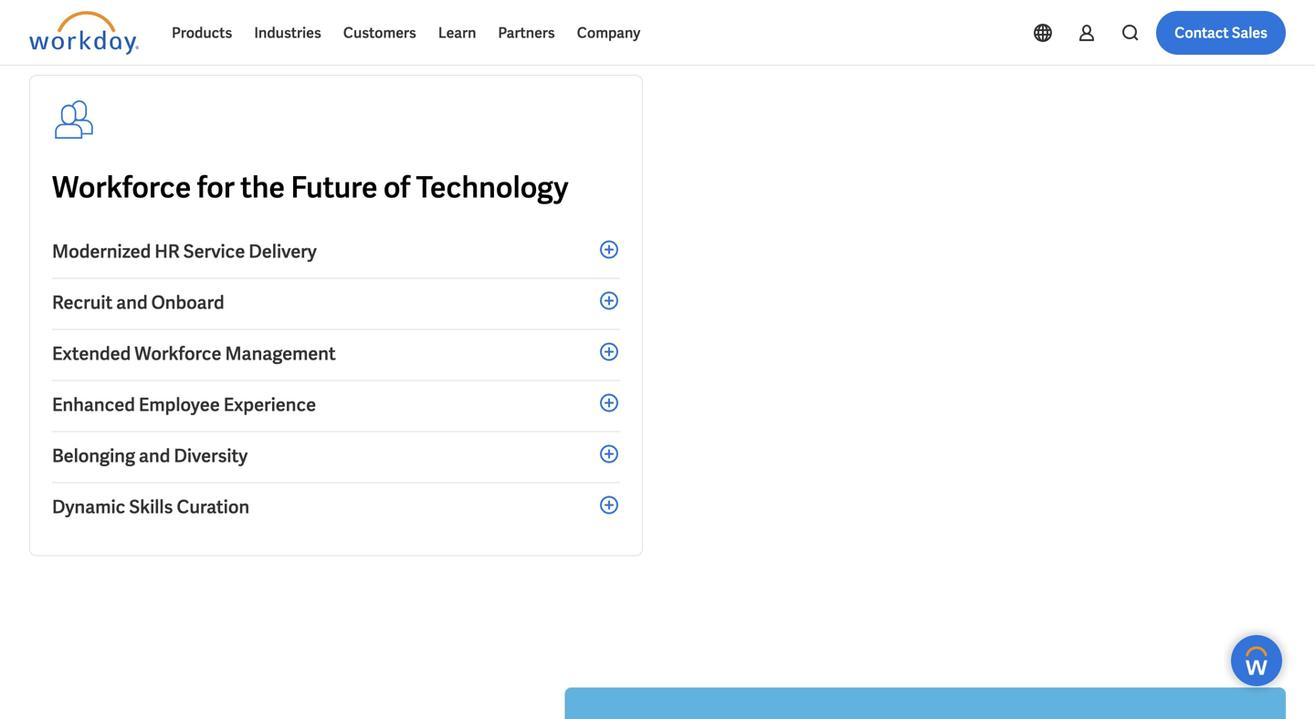 Task type: vqa. For each thing, say whether or not it's contained in the screenshot.
Service
yes



Task type: describe. For each thing, give the bounding box(es) containing it.
recruit
[[52, 291, 113, 315]]

products
[[172, 23, 232, 42]]

workforce for the future of technology
[[52, 169, 569, 206]]

modernized hr service delivery
[[52, 240, 317, 263]]

recruit and onboard button
[[52, 279, 620, 330]]

enhanced
[[52, 393, 135, 417]]

learn button
[[427, 11, 487, 55]]

of
[[383, 169, 410, 206]]

extended workforce management
[[52, 342, 336, 366]]

extended workforce management button
[[52, 330, 620, 381]]

0 vertical spatial workforce
[[52, 169, 191, 206]]

future
[[291, 169, 378, 206]]

for
[[197, 169, 235, 206]]

partners button
[[487, 11, 566, 55]]

skills
[[129, 495, 173, 519]]

delivery
[[249, 240, 317, 263]]

company
[[577, 23, 641, 42]]

employee
[[139, 393, 220, 417]]

idc infobrief for tech image
[[565, 688, 1286, 720]]

management
[[225, 342, 336, 366]]

hr
[[155, 240, 180, 263]]

learn
[[438, 23, 476, 42]]

contact sales
[[1175, 23, 1268, 42]]

enhanced employee experience
[[52, 393, 316, 417]]

diversity
[[174, 444, 248, 468]]

and for belonging
[[139, 444, 170, 468]]

industries button
[[243, 11, 332, 55]]

technology
[[416, 169, 569, 206]]



Task type: locate. For each thing, give the bounding box(es) containing it.
and for recruit
[[116, 291, 148, 315]]

0 vertical spatial and
[[116, 291, 148, 315]]

1 vertical spatial and
[[139, 444, 170, 468]]

customers
[[343, 23, 416, 42]]

products button
[[161, 11, 243, 55]]

company button
[[566, 11, 651, 55]]

contact
[[1175, 23, 1229, 42]]

service
[[183, 240, 245, 263]]

workforce
[[52, 169, 191, 206], [135, 342, 222, 366]]

go to the homepage image
[[29, 11, 139, 55]]

the
[[240, 169, 285, 206]]

enhanced employee experience button
[[52, 381, 620, 432]]

curation
[[177, 495, 249, 519]]

contact sales link
[[1156, 11, 1286, 55]]

and right recruit
[[116, 291, 148, 315]]

recruit and onboard
[[52, 291, 224, 315]]

dynamic skills curation
[[52, 495, 249, 519]]

workforce inside button
[[135, 342, 222, 366]]

belonging
[[52, 444, 135, 468]]

belonging and diversity button
[[52, 432, 620, 484]]

and
[[116, 291, 148, 315], [139, 444, 170, 468]]

customers button
[[332, 11, 427, 55]]

workforce up modernized
[[52, 169, 191, 206]]

workforce up employee
[[135, 342, 222, 366]]

dynamic skills curation button
[[52, 484, 620, 534]]

industries
[[254, 23, 321, 42]]

and up skills
[[139, 444, 170, 468]]

modernized hr service delivery button
[[52, 228, 620, 279]]

dynamic
[[52, 495, 125, 519]]

belonging and diversity
[[52, 444, 248, 468]]

extended
[[52, 342, 131, 366]]

experience
[[223, 393, 316, 417]]

modernized
[[52, 240, 151, 263]]

partners
[[498, 23, 555, 42]]

1 vertical spatial workforce
[[135, 342, 222, 366]]

sales
[[1232, 23, 1268, 42]]

onboard
[[151, 291, 224, 315]]



